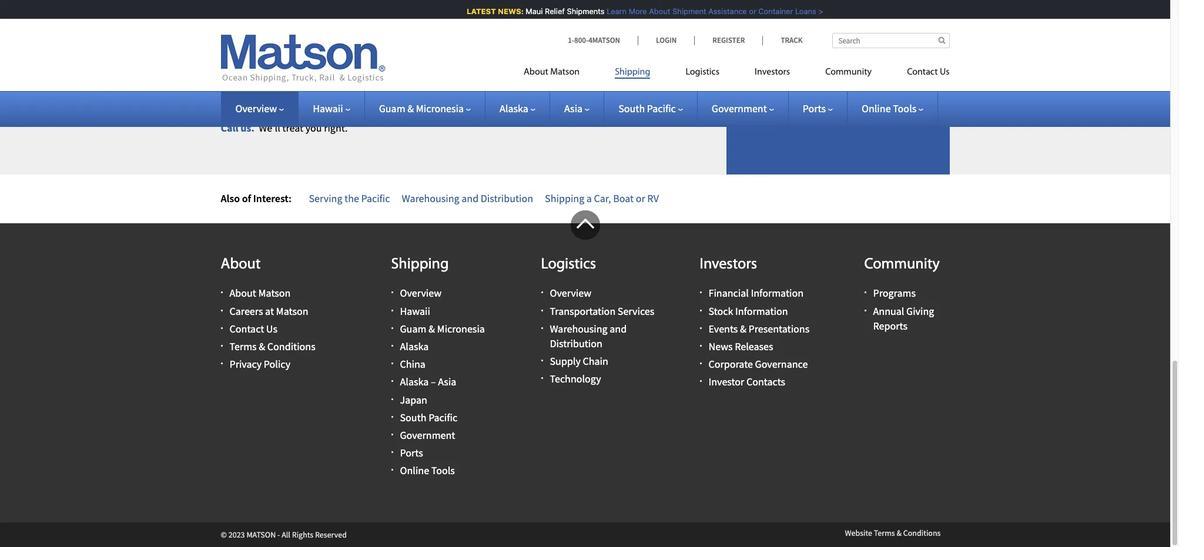Task type: vqa. For each thing, say whether or not it's contained in the screenshot.
left Complete
no



Task type: describe. For each thing, give the bounding box(es) containing it.
2 vertical spatial alaska
[[400, 375, 429, 389]]

0 vertical spatial asia
[[564, 102, 583, 115]]

privacy
[[230, 358, 262, 371]]

track
[[781, 35, 803, 45]]

0 vertical spatial distribution
[[481, 192, 533, 205]]

© 2023 matson ‐ all rights reserved
[[221, 529, 347, 540]]

overview for overview
[[235, 102, 277, 115]]

distribution inside overview transportation services warehousing and distribution supply chain technology
[[550, 337, 602, 350]]

careers at matson link
[[230, 304, 308, 318]]

programs
[[873, 287, 916, 300]]

loans
[[790, 6, 812, 16]]

boat
[[613, 192, 634, 205]]

©
[[221, 529, 227, 540]]

serving
[[309, 192, 342, 205]]

learn
[[602, 6, 622, 16]]

matson for about matson
[[550, 68, 580, 77]]

releases
[[735, 340, 773, 353]]

hawaii link for overview link related to shipping
[[400, 304, 430, 318]]

interest:
[[253, 192, 292, 205]]

0 vertical spatial ports link
[[803, 102, 833, 115]]

search image
[[938, 36, 946, 44]]

shipping link
[[597, 62, 668, 86]]

matson for about matson careers at matson contact us terms & conditions privacy policy
[[258, 287, 291, 300]]

governance
[[755, 358, 808, 371]]

1 horizontal spatial government
[[712, 102, 767, 115]]

0 vertical spatial and
[[462, 192, 479, 205]]

1 horizontal spatial warehousing and distribution link
[[550, 322, 627, 350]]

corporate governance link
[[709, 358, 808, 371]]

0 vertical spatial alaska
[[500, 102, 528, 115]]

overview link for shipping
[[400, 287, 442, 300]]

conditions inside the about matson careers at matson contact us terms & conditions privacy policy
[[267, 340, 316, 353]]

contacts
[[747, 375, 785, 389]]

us inside the about matson careers at matson contact us terms & conditions privacy policy
[[266, 322, 277, 336]]

shipping inside top menu navigation
[[615, 68, 650, 77]]

register
[[713, 35, 745, 45]]

annual
[[873, 304, 904, 318]]

‐
[[277, 529, 280, 540]]

online tools
[[862, 102, 917, 115]]

1 vertical spatial pacific
[[361, 192, 390, 205]]

2 vertical spatial matson
[[276, 304, 308, 318]]

0 vertical spatial information
[[751, 287, 804, 300]]

services
[[618, 304, 654, 318]]

giving
[[906, 304, 934, 318]]

register link
[[694, 35, 763, 45]]

1 vertical spatial terms
[[874, 528, 895, 538]]

0 vertical spatial guam
[[379, 102, 405, 115]]

top menu navigation
[[524, 62, 950, 86]]

events & presentations link
[[709, 322, 810, 336]]

asia inside overview hawaii guam & micronesia alaska china alaska – asia japan south pacific government ports online tools
[[438, 375, 456, 389]]

financial
[[709, 287, 749, 300]]

chain
[[583, 355, 608, 368]]

website terms & conditions link
[[845, 528, 941, 538]]

1 vertical spatial contact us link
[[230, 322, 277, 336]]

presentations
[[749, 322, 810, 336]]

1 vertical spatial information
[[735, 304, 788, 318]]

0 vertical spatial micronesia
[[416, 102, 464, 115]]

serving the pacific link
[[309, 192, 390, 205]]

1 vertical spatial or
[[636, 192, 645, 205]]

we'll
[[259, 121, 280, 134]]

guam & micronesia link for the left overview link's hawaii 'link'
[[379, 102, 471, 115]]

0 vertical spatial or
[[744, 6, 752, 16]]

news
[[709, 340, 733, 353]]

maui
[[521, 6, 538, 16]]

community link
[[808, 62, 889, 86]]

–
[[431, 375, 436, 389]]

latest news: maui relief shipments learn more about shipment assistance or container loans >
[[462, 6, 818, 16]]

government inside overview hawaii guam & micronesia alaska china alaska – asia japan south pacific government ports online tools
[[400, 429, 455, 442]]

learn more about shipment assistance or container loans > link
[[602, 6, 818, 16]]

& inside financial information stock information events & presentations news releases corporate governance investor contacts
[[740, 322, 747, 336]]

1-
[[568, 35, 574, 45]]

login link
[[638, 35, 694, 45]]

japan link
[[400, 393, 427, 407]]

warehousing and distribution
[[402, 192, 533, 205]]

call us. link
[[221, 121, 255, 134]]

alaska – asia link
[[400, 375, 456, 389]]

shipping a car, boat or rv link
[[545, 192, 659, 205]]

financial information stock information events & presentations news releases corporate governance investor contacts
[[709, 287, 810, 389]]

about for about matson
[[524, 68, 548, 77]]

overview hawaii guam & micronesia alaska china alaska – asia japan south pacific government ports online tools
[[400, 287, 485, 478]]

reports
[[873, 319, 908, 333]]

the
[[345, 192, 359, 205]]

overview link for logistics
[[550, 287, 591, 300]]

1 horizontal spatial shipping
[[545, 192, 584, 205]]

stock information link
[[709, 304, 788, 318]]

0 vertical spatial contact us link
[[889, 62, 950, 86]]

supply chain link
[[550, 355, 608, 368]]

also
[[221, 192, 240, 205]]

supply
[[550, 355, 581, 368]]

1 vertical spatial alaska
[[400, 340, 429, 353]]

treat
[[282, 121, 303, 134]]

guam inside overview hawaii guam & micronesia alaska china alaska – asia japan south pacific government ports online tools
[[400, 322, 426, 336]]

about for about
[[221, 257, 261, 273]]

news releases link
[[709, 340, 773, 353]]

1 vertical spatial online tools link
[[400, 464, 455, 478]]

us inside "link"
[[940, 68, 950, 77]]

about matson link for the shipping link at the top of the page
[[524, 62, 597, 86]]

0 horizontal spatial logistics
[[541, 257, 596, 273]]

overview for overview transportation services warehousing and distribution supply chain technology
[[550, 287, 591, 300]]

alaska link for china link
[[400, 340, 429, 353]]

us.
[[241, 121, 255, 134]]

privacy policy link
[[230, 358, 290, 371]]

shipping a car, boat or rv
[[545, 192, 659, 205]]

alaska link for asia link at top
[[500, 102, 535, 115]]

0 horizontal spatial overview link
[[235, 102, 284, 115]]

financial information link
[[709, 287, 804, 300]]

more
[[624, 6, 642, 16]]

all
[[282, 529, 290, 540]]

& inside overview hawaii guam & micronesia alaska china alaska – asia japan south pacific government ports online tools
[[429, 322, 435, 336]]

japan
[[400, 393, 427, 407]]

technology link
[[550, 372, 601, 386]]

contact inside contact us "link"
[[907, 68, 938, 77]]

guam & micronesia
[[379, 102, 464, 115]]

0 vertical spatial online tools link
[[862, 102, 924, 115]]

logistics link
[[668, 62, 737, 86]]

call
[[221, 121, 239, 134]]

and inside overview transportation services warehousing and distribution supply chain technology
[[610, 322, 627, 336]]

car,
[[594, 192, 611, 205]]

contact inside the about matson careers at matson contact us terms & conditions privacy policy
[[230, 322, 264, 336]]

transportation
[[550, 304, 616, 318]]

& inside the about matson careers at matson contact us terms & conditions privacy policy
[[259, 340, 265, 353]]

also of interest:
[[221, 192, 292, 205]]

terms inside the about matson careers at matson contact us terms & conditions privacy policy
[[230, 340, 257, 353]]

4matson
[[589, 35, 620, 45]]

of
[[242, 192, 251, 205]]



Task type: locate. For each thing, give the bounding box(es) containing it.
government down top menu navigation
[[712, 102, 767, 115]]

0 vertical spatial south
[[619, 102, 645, 115]]

government
[[712, 102, 767, 115], [400, 429, 455, 442]]

1 horizontal spatial hawaii link
[[400, 304, 430, 318]]

1 vertical spatial and
[[610, 322, 627, 336]]

backtop image
[[571, 211, 600, 240]]

china link
[[400, 358, 426, 371]]

contact us link
[[889, 62, 950, 86], [230, 322, 277, 336]]

0 vertical spatial contact
[[907, 68, 938, 77]]

track link
[[763, 35, 803, 45]]

programs annual giving reports
[[873, 287, 934, 333]]

1 vertical spatial community
[[864, 257, 940, 273]]

footer containing about
[[0, 211, 1170, 547]]

tools inside overview hawaii guam & micronesia alaska china alaska – asia japan south pacific government ports online tools
[[431, 464, 455, 478]]

matson right at
[[276, 304, 308, 318]]

1 vertical spatial alaska link
[[400, 340, 429, 353]]

logistics
[[686, 68, 720, 77], [541, 257, 596, 273]]

overview link
[[235, 102, 284, 115], [400, 287, 442, 300], [550, 287, 591, 300]]

2 horizontal spatial overview link
[[550, 287, 591, 300]]

0 horizontal spatial tools
[[431, 464, 455, 478]]

1 horizontal spatial government link
[[712, 102, 774, 115]]

0 horizontal spatial hawaii link
[[313, 102, 350, 115]]

0 horizontal spatial south pacific link
[[400, 411, 457, 424]]

right.
[[324, 121, 348, 134]]

matson inside top menu navigation
[[550, 68, 580, 77]]

1 horizontal spatial overview
[[400, 287, 442, 300]]

overview transportation services warehousing and distribution supply chain technology
[[550, 287, 654, 386]]

1 vertical spatial investors
[[700, 257, 757, 273]]

1 horizontal spatial overview link
[[400, 287, 442, 300]]

investor contacts link
[[709, 375, 785, 389]]

>
[[814, 6, 818, 16]]

1 vertical spatial hawaii
[[400, 304, 430, 318]]

0 horizontal spatial and
[[462, 192, 479, 205]]

news:
[[493, 6, 519, 16]]

investor
[[709, 375, 744, 389]]

2 vertical spatial pacific
[[429, 411, 457, 424]]

ports link inside footer
[[400, 446, 423, 460]]

0 vertical spatial south pacific link
[[619, 102, 683, 115]]

0 horizontal spatial contact
[[230, 322, 264, 336]]

1 vertical spatial logistics
[[541, 257, 596, 273]]

ports link down japan
[[400, 446, 423, 460]]

0 horizontal spatial terms
[[230, 340, 257, 353]]

terms up privacy
[[230, 340, 257, 353]]

contact us link down "careers"
[[230, 322, 277, 336]]

1 vertical spatial south
[[400, 411, 427, 424]]

ports link down community link
[[803, 102, 833, 115]]

terms right website
[[874, 528, 895, 538]]

china
[[400, 358, 426, 371]]

1 vertical spatial about matson link
[[230, 287, 291, 300]]

0 horizontal spatial ports link
[[400, 446, 423, 460]]

technology
[[550, 372, 601, 386]]

investors link
[[737, 62, 808, 86]]

assistance
[[704, 6, 742, 16]]

1 horizontal spatial warehousing
[[550, 322, 608, 336]]

1 vertical spatial guam & micronesia link
[[400, 322, 485, 336]]

0 vertical spatial tools
[[893, 102, 917, 115]]

None search field
[[832, 33, 950, 48]]

government down japan
[[400, 429, 455, 442]]

2 vertical spatial shipping
[[391, 257, 449, 273]]

rights
[[292, 529, 313, 540]]

1 horizontal spatial ports link
[[803, 102, 833, 115]]

1 vertical spatial hawaii link
[[400, 304, 430, 318]]

0 vertical spatial investors
[[755, 68, 790, 77]]

events
[[709, 322, 738, 336]]

1 horizontal spatial contact us link
[[889, 62, 950, 86]]

0 horizontal spatial government link
[[400, 429, 455, 442]]

1 vertical spatial warehousing and distribution link
[[550, 322, 627, 350]]

footer
[[0, 211, 1170, 547]]

about matson careers at matson contact us terms & conditions privacy policy
[[230, 287, 316, 371]]

matson down 1-
[[550, 68, 580, 77]]

pacific down –
[[429, 411, 457, 424]]

1 horizontal spatial or
[[744, 6, 752, 16]]

micronesia inside overview hawaii guam & micronesia alaska china alaska – asia japan south pacific government ports online tools
[[437, 322, 485, 336]]

hawaii up right.
[[313, 102, 343, 115]]

logistics inside top menu navigation
[[686, 68, 720, 77]]

0 vertical spatial terms
[[230, 340, 257, 353]]

1 vertical spatial government link
[[400, 429, 455, 442]]

south pacific link down japan
[[400, 411, 457, 424]]

policy
[[264, 358, 290, 371]]

shipment
[[668, 6, 702, 16]]

website terms & conditions
[[845, 528, 941, 538]]

1-800-4matson
[[568, 35, 620, 45]]

1 horizontal spatial ports
[[803, 102, 826, 115]]

alaska up japan
[[400, 375, 429, 389]]

alaska
[[500, 102, 528, 115], [400, 340, 429, 353], [400, 375, 429, 389]]

1 horizontal spatial south
[[619, 102, 645, 115]]

0 horizontal spatial online
[[400, 464, 429, 478]]

overview
[[235, 102, 277, 115], [400, 287, 442, 300], [550, 287, 591, 300]]

or left container
[[744, 6, 752, 16]]

0 vertical spatial logistics
[[686, 68, 720, 77]]

pacific inside overview hawaii guam & micronesia alaska china alaska – asia japan south pacific government ports online tools
[[429, 411, 457, 424]]

or
[[744, 6, 752, 16], [636, 192, 645, 205]]

alaska up china
[[400, 340, 429, 353]]

about matson link up careers at matson link
[[230, 287, 291, 300]]

1 horizontal spatial us
[[940, 68, 950, 77]]

south down japan
[[400, 411, 427, 424]]

asia down about matson
[[564, 102, 583, 115]]

1 vertical spatial tools
[[431, 464, 455, 478]]

corporate
[[709, 358, 753, 371]]

2 horizontal spatial pacific
[[647, 102, 676, 115]]

1 horizontal spatial south pacific link
[[619, 102, 683, 115]]

careers
[[230, 304, 263, 318]]

blue matson logo with ocean, shipping, truck, rail and logistics written beneath it. image
[[221, 35, 385, 83]]

tools
[[893, 102, 917, 115], [431, 464, 455, 478]]

warehousing
[[402, 192, 460, 205], [550, 322, 608, 336]]

community
[[825, 68, 872, 77], [864, 257, 940, 273]]

hawaii link up china link
[[400, 304, 430, 318]]

0 horizontal spatial hawaii
[[313, 102, 343, 115]]

0 horizontal spatial overview
[[235, 102, 277, 115]]

matson
[[550, 68, 580, 77], [258, 287, 291, 300], [276, 304, 308, 318]]

contact us
[[907, 68, 950, 77]]

at
[[265, 304, 274, 318]]

0 vertical spatial warehousing
[[402, 192, 460, 205]]

0 horizontal spatial conditions
[[267, 340, 316, 353]]

about inside the about matson careers at matson contact us terms & conditions privacy policy
[[230, 287, 256, 300]]

1 vertical spatial conditions
[[903, 528, 941, 538]]

0 vertical spatial conditions
[[267, 340, 316, 353]]

investors inside top menu navigation
[[755, 68, 790, 77]]

pacific
[[647, 102, 676, 115], [361, 192, 390, 205], [429, 411, 457, 424]]

login
[[656, 35, 677, 45]]

government link down top menu navigation
[[712, 102, 774, 115]]

0 vertical spatial matson
[[550, 68, 580, 77]]

community down search "search field"
[[825, 68, 872, 77]]

online inside overview hawaii guam & micronesia alaska china alaska – asia japan south pacific government ports online tools
[[400, 464, 429, 478]]

800-
[[574, 35, 589, 45]]

0 horizontal spatial warehousing and distribution link
[[402, 192, 533, 205]]

pacific down the shipping link at the top of the page
[[647, 102, 676, 115]]

1 vertical spatial us
[[266, 322, 277, 336]]

1 vertical spatial matson
[[258, 287, 291, 300]]

about for about matson careers at matson contact us terms & conditions privacy policy
[[230, 287, 256, 300]]

south down the shipping link at the top of the page
[[619, 102, 645, 115]]

rv
[[647, 192, 659, 205]]

investors down track link
[[755, 68, 790, 77]]

us down "search" icon
[[940, 68, 950, 77]]

warehousing inside overview transportation services warehousing and distribution supply chain technology
[[550, 322, 608, 336]]

community up programs
[[864, 257, 940, 273]]

you
[[305, 121, 322, 134]]

contact down search "search field"
[[907, 68, 938, 77]]

container
[[754, 6, 788, 16]]

ports down community link
[[803, 102, 826, 115]]

1 horizontal spatial asia
[[564, 102, 583, 115]]

government link down japan
[[400, 429, 455, 442]]

shipping
[[615, 68, 650, 77], [545, 192, 584, 205], [391, 257, 449, 273]]

logistics down register link
[[686, 68, 720, 77]]

section
[[712, 0, 964, 175]]

about matson link for careers at matson link
[[230, 287, 291, 300]]

shipments
[[562, 6, 600, 16]]

1 vertical spatial distribution
[[550, 337, 602, 350]]

call us. we'll treat you right.
[[221, 121, 348, 134]]

overview for overview hawaii guam & micronesia alaska china alaska – asia japan south pacific government ports online tools
[[400, 287, 442, 300]]

latest
[[462, 6, 491, 16]]

guam & micronesia link for hawaii 'link' associated with overview link related to shipping
[[400, 322, 485, 336]]

information up events & presentations link
[[735, 304, 788, 318]]

0 horizontal spatial government
[[400, 429, 455, 442]]

about matson
[[524, 68, 580, 77]]

1 horizontal spatial online
[[862, 102, 891, 115]]

reserved
[[315, 529, 347, 540]]

transportation services link
[[550, 304, 654, 318]]

2 horizontal spatial shipping
[[615, 68, 650, 77]]

south pacific
[[619, 102, 676, 115]]

asia link
[[564, 102, 590, 115]]

1 horizontal spatial about matson link
[[524, 62, 597, 86]]

1 horizontal spatial and
[[610, 322, 627, 336]]

about inside top menu navigation
[[524, 68, 548, 77]]

or left rv
[[636, 192, 645, 205]]

1-800-4matson link
[[568, 35, 638, 45]]

investors inside footer
[[700, 257, 757, 273]]

overview inside overview hawaii guam & micronesia alaska china alaska – asia japan south pacific government ports online tools
[[400, 287, 442, 300]]

1 horizontal spatial pacific
[[429, 411, 457, 424]]

hawaii link for the left overview link
[[313, 102, 350, 115]]

asia right –
[[438, 375, 456, 389]]

0 horizontal spatial online tools link
[[400, 464, 455, 478]]

alaska link down about matson
[[500, 102, 535, 115]]

1 horizontal spatial logistics
[[686, 68, 720, 77]]

hawaii inside overview hawaii guam & micronesia alaska china alaska – asia japan south pacific government ports online tools
[[400, 304, 430, 318]]

0 vertical spatial guam & micronesia link
[[379, 102, 471, 115]]

1 horizontal spatial contact
[[907, 68, 938, 77]]

1 vertical spatial south pacific link
[[400, 411, 457, 424]]

1 vertical spatial micronesia
[[437, 322, 485, 336]]

0 horizontal spatial shipping
[[391, 257, 449, 273]]

logistics down backtop image
[[541, 257, 596, 273]]

hawaii link
[[313, 102, 350, 115], [400, 304, 430, 318]]

community inside top menu navigation
[[825, 68, 872, 77]]

about matson link
[[524, 62, 597, 86], [230, 287, 291, 300]]

micronesia
[[416, 102, 464, 115], [437, 322, 485, 336]]

Search search field
[[832, 33, 950, 48]]

0 vertical spatial ports
[[803, 102, 826, 115]]

ports link
[[803, 102, 833, 115], [400, 446, 423, 460]]

alaska link inside footer
[[400, 340, 429, 353]]

shipping inside footer
[[391, 257, 449, 273]]

about matson link down 1-
[[524, 62, 597, 86]]

1 vertical spatial warehousing
[[550, 322, 608, 336]]

a
[[587, 192, 592, 205]]

hawaii link up right.
[[313, 102, 350, 115]]

overview inside overview transportation services warehousing and distribution supply chain technology
[[550, 287, 591, 300]]

information
[[751, 287, 804, 300], [735, 304, 788, 318]]

0 vertical spatial online
[[862, 102, 891, 115]]

and
[[462, 192, 479, 205], [610, 322, 627, 336]]

us up terms & conditions link
[[266, 322, 277, 336]]

1 vertical spatial ports link
[[400, 446, 423, 460]]

south inside overview hawaii guam & micronesia alaska china alaska – asia japan south pacific government ports online tools
[[400, 411, 427, 424]]

alaska link up china
[[400, 340, 429, 353]]

0 horizontal spatial contact us link
[[230, 322, 277, 336]]

1 horizontal spatial online tools link
[[862, 102, 924, 115]]

serving the pacific
[[309, 192, 390, 205]]

1 horizontal spatial alaska link
[[500, 102, 535, 115]]

hawaii up china link
[[400, 304, 430, 318]]

information up stock information link at the bottom of page
[[751, 287, 804, 300]]

contact down "careers"
[[230, 322, 264, 336]]

terms & conditions link
[[230, 340, 316, 353]]

pacific right the the
[[361, 192, 390, 205]]

1 horizontal spatial tools
[[893, 102, 917, 115]]

south pacific link down the shipping link at the top of the page
[[619, 102, 683, 115]]

ports down japan
[[400, 446, 423, 460]]

investors up financial
[[700, 257, 757, 273]]

website
[[845, 528, 872, 538]]

contact us link down "search" icon
[[889, 62, 950, 86]]

ports inside overview hawaii guam & micronesia alaska china alaska – asia japan south pacific government ports online tools
[[400, 446, 423, 460]]

warehousing and distribution link
[[402, 192, 533, 205], [550, 322, 627, 350]]

&
[[407, 102, 414, 115], [429, 322, 435, 336], [740, 322, 747, 336], [259, 340, 265, 353], [897, 528, 902, 538]]

alaska down about matson
[[500, 102, 528, 115]]

online tools link
[[862, 102, 924, 115], [400, 464, 455, 478]]

0 horizontal spatial alaska link
[[400, 340, 429, 353]]

0 horizontal spatial about matson link
[[230, 287, 291, 300]]

0 horizontal spatial asia
[[438, 375, 456, 389]]

matson up at
[[258, 287, 291, 300]]



